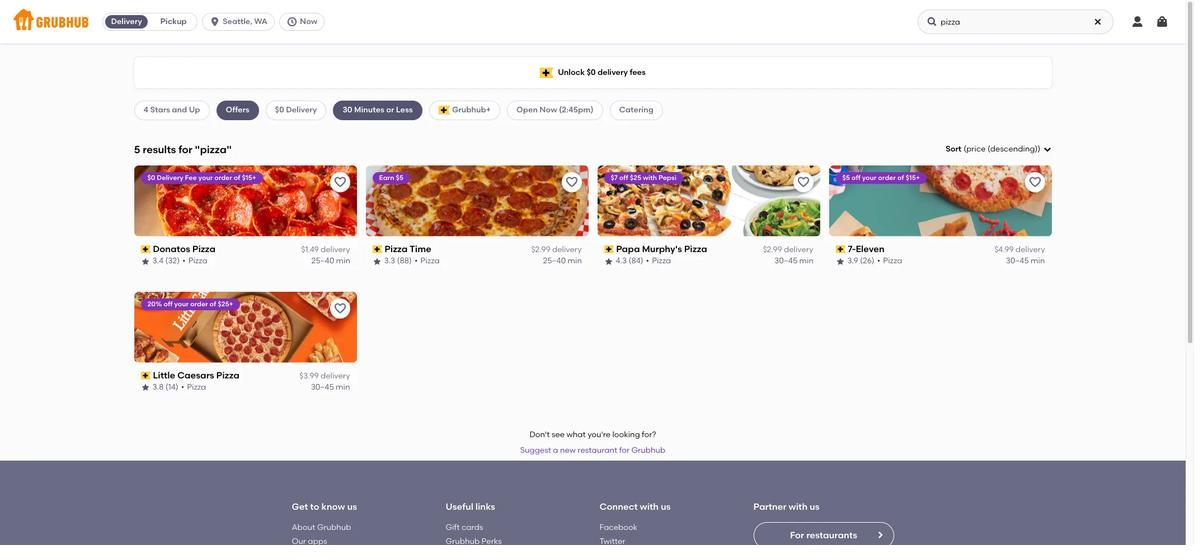 Task type: locate. For each thing, give the bounding box(es) containing it.
grubhub
[[631, 446, 665, 456], [317, 523, 351, 533]]

0 horizontal spatial svg image
[[286, 16, 298, 27]]

1 vertical spatial delivery
[[286, 105, 317, 115]]

1 25–40 from the left
[[311, 256, 334, 266]]

1 vertical spatial grubhub plus flag logo image
[[438, 106, 450, 115]]

2 us from the left
[[661, 502, 671, 513]]

1 horizontal spatial off
[[619, 174, 628, 182]]

2 horizontal spatial $0
[[587, 68, 596, 77]]

get to know us
[[292, 502, 357, 513]]

3 us from the left
[[810, 502, 820, 513]]

papa
[[616, 244, 640, 254]]

2 horizontal spatial delivery
[[286, 105, 317, 115]]

svg image
[[1155, 15, 1169, 29], [209, 16, 221, 27], [927, 16, 938, 27], [1043, 145, 1052, 154]]

gift
[[446, 523, 460, 533]]

2 horizontal spatial us
[[810, 502, 820, 513]]

cards
[[462, 523, 483, 533]]

0 horizontal spatial subscription pass image
[[141, 372, 151, 380]]

us up for restaurants link in the bottom of the page
[[810, 502, 820, 513]]

with for partner
[[789, 502, 808, 513]]

order
[[214, 174, 232, 182], [878, 174, 896, 182], [190, 300, 208, 308]]

delivery for donatos pizza
[[321, 245, 350, 255]]

0 horizontal spatial $0
[[147, 174, 155, 182]]

1 horizontal spatial subscription pass image
[[372, 246, 382, 254]]

2 horizontal spatial 30–45 min
[[1006, 256, 1045, 266]]

subscription pass image
[[372, 246, 382, 254], [141, 372, 151, 380]]

svg image inside now 'button'
[[286, 16, 298, 27]]

star icon image for little caesars pizza
[[141, 384, 150, 392]]

• right the (14)
[[181, 383, 184, 392]]

2 horizontal spatial order
[[878, 174, 896, 182]]

pizza time logo image
[[366, 166, 588, 237]]

1 vertical spatial now
[[540, 105, 557, 115]]

1 vertical spatial grubhub
[[317, 523, 351, 533]]

svg image inside seattle, wa button
[[209, 16, 221, 27]]

pizza time
[[384, 244, 431, 254]]

1 horizontal spatial delivery
[[157, 174, 183, 182]]

star icon image left 3.9
[[836, 257, 845, 266]]

$0
[[587, 68, 596, 77], [275, 105, 284, 115], [147, 174, 155, 182]]

$7 off $25 with pepsi
[[611, 174, 676, 182]]

with right the connect
[[640, 502, 659, 513]]

min for papa murphy's pizza
[[799, 256, 813, 266]]

now inside 'button'
[[300, 17, 317, 26]]

none field inside 5 results for "pizza" main content
[[946, 144, 1052, 155]]

• pizza down caesars
[[181, 383, 206, 392]]

sort
[[946, 144, 961, 154]]

grubhub plus flag logo image left "unlock" on the top left of the page
[[540, 67, 553, 78]]

0 vertical spatial now
[[300, 17, 317, 26]]

None field
[[946, 144, 1052, 155]]

7-eleven logo image
[[829, 166, 1052, 237]]

for
[[178, 143, 192, 156], [619, 446, 630, 456]]

min down the $1.49 delivery
[[336, 256, 350, 266]]

3.9 (26)
[[847, 256, 874, 266]]

(26)
[[860, 256, 874, 266]]

grubhub plus flag logo image
[[540, 67, 553, 78], [438, 106, 450, 115]]

delivery for $0 delivery
[[286, 105, 317, 115]]

0 horizontal spatial your
[[174, 300, 189, 308]]

or
[[386, 105, 394, 115]]

0 horizontal spatial order
[[190, 300, 208, 308]]

1 horizontal spatial for
[[619, 446, 630, 456]]

0 vertical spatial grubhub
[[631, 446, 665, 456]]

grubhub down 'know'
[[317, 523, 351, 533]]

subscription pass image for little caesars pizza
[[141, 372, 151, 380]]

min
[[336, 256, 350, 266], [567, 256, 582, 266], [799, 256, 813, 266], [1031, 256, 1045, 266], [336, 383, 350, 392]]

svg image inside field
[[1043, 145, 1052, 154]]

donatos
[[153, 244, 190, 254]]

7-eleven
[[848, 244, 884, 254]]

pizza
[[192, 244, 215, 254], [384, 244, 408, 254], [684, 244, 707, 254], [188, 256, 207, 266], [420, 256, 440, 266], [652, 256, 671, 266], [883, 256, 902, 266], [216, 370, 239, 381], [187, 383, 206, 392]]

caesars
[[177, 370, 214, 381]]

delivery for $0 delivery fee your order of $15+
[[157, 174, 183, 182]]

unlock
[[558, 68, 585, 77]]

1 vertical spatial for
[[619, 446, 630, 456]]

delivery for 7-eleven
[[1016, 245, 1045, 255]]

• pizza down donatos pizza
[[182, 256, 207, 266]]

open
[[517, 105, 538, 115]]

save this restaurant button for 7-eleven
[[1025, 172, 1045, 192]]

3.4
[[152, 256, 163, 266]]

1 horizontal spatial 25–40 min
[[543, 256, 582, 266]]

you're
[[588, 430, 611, 440]]

• for pizza
[[182, 256, 186, 266]]

for restaurants
[[790, 530, 857, 541]]

1 horizontal spatial $5
[[842, 174, 850, 182]]

$0 down results
[[147, 174, 155, 182]]

1 horizontal spatial 25–40
[[543, 256, 566, 266]]

2 horizontal spatial of
[[898, 174, 904, 182]]

0 horizontal spatial off
[[164, 300, 173, 308]]

pizza up the 3.3 (88)
[[384, 244, 408, 254]]

star icon image for 7-eleven
[[836, 257, 845, 266]]

min for 7-eleven
[[1031, 256, 1045, 266]]

25–40 min for pizza time
[[543, 256, 582, 266]]

$0 right offers
[[275, 105, 284, 115]]

us right 'know'
[[347, 502, 357, 513]]

subscription pass image left 7-
[[836, 246, 846, 254]]

time
[[410, 244, 431, 254]]

0 horizontal spatial grubhub plus flag logo image
[[438, 106, 450, 115]]

1 horizontal spatial subscription pass image
[[604, 246, 614, 254]]

1 horizontal spatial 30–45
[[774, 256, 797, 266]]

subscription pass image for pizza time
[[372, 246, 382, 254]]

earn
[[379, 174, 394, 182]]

1 $2.99 delivery from the left
[[531, 245, 582, 255]]

30–45 min
[[774, 256, 813, 266], [1006, 256, 1045, 266], [311, 383, 350, 392]]

useful
[[446, 502, 473, 513]]

(32)
[[165, 256, 180, 266]]

and
[[172, 105, 187, 115]]

subscription pass image left 'donatos'
[[141, 246, 151, 254]]

min down $3.99 delivery
[[336, 383, 350, 392]]

$0 right "unlock" on the top left of the page
[[587, 68, 596, 77]]

us for connect with us
[[661, 502, 671, 513]]

save this restaurant button
[[330, 172, 350, 192], [561, 172, 582, 192], [793, 172, 813, 192], [1025, 172, 1045, 192], [330, 299, 350, 319]]

$2.99
[[531, 245, 550, 255], [763, 245, 782, 255]]

• right (88) on the left top
[[415, 256, 418, 266]]

0 horizontal spatial 30–45 min
[[311, 383, 350, 392]]

1 horizontal spatial now
[[540, 105, 557, 115]]

1 horizontal spatial $2.99 delivery
[[763, 245, 813, 255]]

• pizza
[[182, 256, 207, 266], [415, 256, 440, 266], [646, 256, 671, 266], [877, 256, 902, 266], [181, 383, 206, 392]]

grubhub inside button
[[631, 446, 665, 456]]

1 25–40 min from the left
[[311, 256, 350, 266]]

0 horizontal spatial us
[[347, 502, 357, 513]]

1 horizontal spatial order
[[214, 174, 232, 182]]

1 $5 from the left
[[396, 174, 403, 182]]

delivery
[[598, 68, 628, 77], [321, 245, 350, 255], [552, 245, 582, 255], [784, 245, 813, 255], [1016, 245, 1045, 255], [321, 372, 350, 381]]

(
[[964, 144, 966, 154]]

stars
[[150, 105, 170, 115]]

facebook link
[[600, 523, 637, 533]]

0 horizontal spatial subscription pass image
[[141, 246, 151, 254]]

delivery for little caesars pizza
[[321, 372, 350, 381]]

25–40 for pizza time
[[543, 256, 566, 266]]

5 results for "pizza"
[[134, 143, 232, 156]]

main navigation navigation
[[0, 0, 1186, 44]]

0 horizontal spatial of
[[210, 300, 216, 308]]

0 vertical spatial subscription pass image
[[372, 246, 382, 254]]

subscription pass image left little
[[141, 372, 151, 380]]

pizza right (26)
[[883, 256, 902, 266]]

1 vertical spatial subscription pass image
[[141, 372, 151, 380]]

• right (26)
[[877, 256, 880, 266]]

2 subscription pass image from the left
[[604, 246, 614, 254]]

25–40
[[311, 256, 334, 266], [543, 256, 566, 266]]

save this restaurant image
[[1028, 176, 1042, 189]]

"pizza"
[[195, 143, 232, 156]]

2 25–40 from the left
[[543, 256, 566, 266]]

now right the wa
[[300, 17, 317, 26]]

0 horizontal spatial $15+
[[242, 174, 256, 182]]

off
[[619, 174, 628, 182], [852, 174, 861, 182], [164, 300, 173, 308]]

with for connect
[[640, 502, 659, 513]]

now right 'open'
[[540, 105, 557, 115]]

subscription pass image left papa
[[604, 246, 614, 254]]

0 horizontal spatial 25–40 min
[[311, 256, 350, 266]]

1 horizontal spatial 30–45 min
[[774, 256, 813, 266]]

25–40 min for donatos pizza
[[311, 256, 350, 266]]

for inside button
[[619, 446, 630, 456]]

1 horizontal spatial us
[[661, 502, 671, 513]]

0 horizontal spatial delivery
[[111, 17, 142, 26]]

little caesars pizza logo image
[[134, 292, 357, 363]]

0 horizontal spatial now
[[300, 17, 317, 26]]

1 $2.99 from the left
[[531, 245, 550, 255]]

1 horizontal spatial grubhub
[[631, 446, 665, 456]]

delivery left 30
[[286, 105, 317, 115]]

30–45 min for little caesars pizza
[[311, 383, 350, 392]]

2 $5 from the left
[[842, 174, 850, 182]]

subscription pass image
[[141, 246, 151, 254], [604, 246, 614, 254], [836, 246, 846, 254]]

• right the (84)
[[646, 256, 649, 266]]

• pizza down papa murphy's pizza at the top right
[[646, 256, 671, 266]]

us right the connect
[[661, 502, 671, 513]]

0 vertical spatial delivery
[[111, 17, 142, 26]]

2 horizontal spatial 30–45
[[1006, 256, 1029, 266]]

2 horizontal spatial svg image
[[1131, 15, 1144, 29]]

0 horizontal spatial $2.99 delivery
[[531, 245, 582, 255]]

with right partner
[[789, 502, 808, 513]]

25–40 min
[[311, 256, 350, 266], [543, 256, 582, 266]]

svg image
[[1131, 15, 1144, 29], [286, 16, 298, 27], [1094, 17, 1102, 26]]

$15+
[[242, 174, 256, 182], [906, 174, 920, 182]]

1 horizontal spatial $2.99
[[763, 245, 782, 255]]

Search for food, convenience, alcohol... search field
[[918, 10, 1114, 34]]

save this restaurant image
[[333, 176, 347, 189], [565, 176, 578, 189], [796, 176, 810, 189], [333, 302, 347, 315]]

1 horizontal spatial $15+
[[906, 174, 920, 182]]

star icon image left 3.3
[[372, 257, 381, 266]]

min down $4.99 delivery
[[1031, 256, 1045, 266]]

3.9
[[847, 256, 858, 266]]

• pizza down time
[[415, 256, 440, 266]]

for
[[790, 530, 804, 541]]

2 $2.99 from the left
[[763, 245, 782, 255]]

•
[[182, 256, 186, 266], [415, 256, 418, 266], [646, 256, 649, 266], [877, 256, 880, 266], [181, 383, 184, 392]]

2 vertical spatial delivery
[[157, 174, 183, 182]]

1 horizontal spatial grubhub plus flag logo image
[[540, 67, 553, 78]]

$0 for $0 delivery fee your order of $15+
[[147, 174, 155, 182]]

star icon image
[[141, 257, 150, 266], [372, 257, 381, 266], [604, 257, 613, 266], [836, 257, 845, 266], [141, 384, 150, 392]]

0 horizontal spatial 30–45
[[311, 383, 334, 392]]

star icon image left 3.4
[[141, 257, 150, 266]]

$4.99
[[994, 245, 1014, 255]]

1 horizontal spatial svg image
[[1094, 17, 1102, 26]]

star icon image left 4.3
[[604, 257, 613, 266]]

delivery left fee
[[157, 174, 183, 182]]

$3.99 delivery
[[299, 372, 350, 381]]

(descending)
[[988, 144, 1038, 154]]

none field containing sort
[[946, 144, 1052, 155]]

0 horizontal spatial for
[[178, 143, 192, 156]]

$0 for $0 delivery
[[275, 105, 284, 115]]

0 vertical spatial grubhub plus flag logo image
[[540, 67, 553, 78]]

0 horizontal spatial $5
[[396, 174, 403, 182]]

star icon image left 3.8 in the left bottom of the page
[[141, 384, 150, 392]]

order for 7-eleven
[[878, 174, 896, 182]]

2 horizontal spatial your
[[862, 174, 877, 182]]

0 horizontal spatial 25–40
[[311, 256, 334, 266]]

3.3
[[384, 256, 395, 266]]

min left 4.3
[[567, 256, 582, 266]]

• for eleven
[[877, 256, 880, 266]]

facebook
[[600, 523, 637, 533]]

pickup
[[160, 17, 187, 26]]

grubhub plus flag logo image left grubhub+
[[438, 106, 450, 115]]

delivery left pickup
[[111, 17, 142, 26]]

$25
[[630, 174, 641, 182]]

little
[[153, 370, 175, 381]]

save this restaurant image for little caesars pizza
[[333, 302, 347, 315]]

• pizza right (26)
[[877, 256, 902, 266]]

1 subscription pass image from the left
[[141, 246, 151, 254]]

for down looking
[[619, 446, 630, 456]]

grubhub down for?
[[631, 446, 665, 456]]

1 horizontal spatial $0
[[275, 105, 284, 115]]

1 vertical spatial $0
[[275, 105, 284, 115]]

2 horizontal spatial subscription pass image
[[836, 246, 846, 254]]

2 horizontal spatial off
[[852, 174, 861, 182]]

30–45 for papa murphy's pizza
[[774, 256, 797, 266]]

0 horizontal spatial $2.99
[[531, 245, 550, 255]]

us
[[347, 502, 357, 513], [661, 502, 671, 513], [810, 502, 820, 513]]

1 horizontal spatial your
[[198, 174, 213, 182]]

see
[[552, 430, 565, 440]]

30–45 for little caesars pizza
[[311, 383, 334, 392]]

subscription pass image left pizza time
[[372, 246, 382, 254]]

right image
[[875, 531, 884, 540]]

min left 3.9
[[799, 256, 813, 266]]

for right results
[[178, 143, 192, 156]]

2 $2.99 delivery from the left
[[763, 245, 813, 255]]

2 25–40 min from the left
[[543, 256, 582, 266]]

2 vertical spatial $0
[[147, 174, 155, 182]]

get
[[292, 502, 308, 513]]

to
[[310, 502, 319, 513]]

offers
[[226, 105, 249, 115]]

4 stars and up
[[144, 105, 200, 115]]

• for time
[[415, 256, 418, 266]]

3 subscription pass image from the left
[[836, 246, 846, 254]]

0 vertical spatial for
[[178, 143, 192, 156]]

us for partner with us
[[810, 502, 820, 513]]

off for 7-
[[852, 174, 861, 182]]

• right the (32)
[[182, 256, 186, 266]]



Task type: describe. For each thing, give the bounding box(es) containing it.
• for caesars
[[181, 383, 184, 392]]

1 $15+ from the left
[[242, 174, 256, 182]]

delivery inside button
[[111, 17, 142, 26]]

)
[[1038, 144, 1040, 154]]

gift cards
[[446, 523, 483, 533]]

looking
[[612, 430, 640, 440]]

fee
[[185, 174, 197, 182]]

murphy's
[[642, 244, 682, 254]]

restaurant
[[578, 446, 617, 456]]

save this restaurant image for papa murphy's pizza
[[796, 176, 810, 189]]

connect
[[600, 502, 638, 513]]

pepsi
[[659, 174, 676, 182]]

know
[[321, 502, 345, 513]]

fees
[[630, 68, 646, 77]]

20% off your order of $25+
[[147, 300, 233, 308]]

your for little caesars pizza
[[174, 300, 189, 308]]

pizza down time
[[420, 256, 440, 266]]

suggest a new restaurant for grubhub button
[[515, 441, 670, 461]]

with right $25
[[643, 174, 657, 182]]

$2.99 delivery for pizza time
[[531, 245, 582, 255]]

now button
[[279, 13, 329, 31]]

suggest a new restaurant for grubhub
[[520, 446, 665, 456]]

pickup button
[[150, 13, 197, 31]]

pizza right 'donatos'
[[192, 244, 215, 254]]

off for papa
[[619, 174, 628, 182]]

pizza right murphy's
[[684, 244, 707, 254]]

4.3
[[616, 256, 627, 266]]

3.3 (88)
[[384, 256, 412, 266]]

suggest
[[520, 446, 551, 456]]

for?
[[642, 430, 656, 440]]

new
[[560, 446, 576, 456]]

seattle,
[[223, 17, 252, 26]]

2 $15+ from the left
[[906, 174, 920, 182]]

delivery button
[[103, 13, 150, 31]]

$5 off your order of $15+
[[842, 174, 920, 182]]

(14)
[[165, 383, 178, 392]]

7-
[[848, 244, 856, 254]]

5
[[134, 143, 140, 156]]

for restaurants link
[[753, 522, 894, 546]]

star icon image for donatos pizza
[[141, 257, 150, 266]]

pizza down papa murphy's pizza at the top right
[[652, 256, 671, 266]]

eleven
[[856, 244, 884, 254]]

off for little
[[164, 300, 173, 308]]

20%
[[147, 300, 162, 308]]

papa murphy's pizza
[[616, 244, 707, 254]]

save this restaurant button for donatos pizza
[[330, 172, 350, 192]]

$3.99
[[299, 372, 319, 381]]

• pizza for pizza
[[182, 256, 207, 266]]

delivery for papa murphy's pizza
[[784, 245, 813, 255]]

0 horizontal spatial grubhub
[[317, 523, 351, 533]]

now inside 5 results for "pizza" main content
[[540, 105, 557, 115]]

min for donatos pizza
[[336, 256, 350, 266]]

min for little caesars pizza
[[336, 383, 350, 392]]

a
[[553, 446, 558, 456]]

4
[[144, 105, 148, 115]]

less
[[396, 105, 413, 115]]

(88)
[[397, 256, 412, 266]]

about grubhub
[[292, 523, 351, 533]]

donatos pizza
[[153, 244, 215, 254]]

• pizza for caesars
[[181, 383, 206, 392]]

minutes
[[354, 105, 384, 115]]

4.3 (84)
[[616, 256, 643, 266]]

subscription pass image for donatos pizza
[[141, 246, 151, 254]]

pizza down donatos pizza
[[188, 256, 207, 266]]

grubhub plus flag logo image for grubhub+
[[438, 106, 450, 115]]

save this restaurant button for papa murphy's pizza
[[793, 172, 813, 192]]

1 horizontal spatial of
[[234, 174, 240, 182]]

useful links
[[446, 502, 495, 513]]

seattle, wa button
[[202, 13, 279, 31]]

grubhub plus flag logo image for unlock $0 delivery fees
[[540, 67, 553, 78]]

catering
[[619, 105, 653, 115]]

min for pizza time
[[567, 256, 582, 266]]

little caesars pizza
[[153, 370, 239, 381]]

0 vertical spatial $0
[[587, 68, 596, 77]]

$2.99 for papa murphy's pizza
[[763, 245, 782, 255]]

don't see what you're looking for?
[[530, 430, 656, 440]]

partner
[[753, 502, 787, 513]]

don't
[[530, 430, 550, 440]]

of for 7-eleven
[[898, 174, 904, 182]]

partner with us
[[753, 502, 820, 513]]

of for little caesars pizza
[[210, 300, 216, 308]]

$7
[[611, 174, 618, 182]]

papa murphy's pizza logo image
[[597, 166, 820, 237]]

save this restaurant button for pizza time
[[561, 172, 582, 192]]

your for 7-eleven
[[862, 174, 877, 182]]

sort ( price (descending) )
[[946, 144, 1040, 154]]

links
[[475, 502, 495, 513]]

• pizza for eleven
[[877, 256, 902, 266]]

3.8 (14)
[[152, 383, 178, 392]]

• pizza for murphy's
[[646, 256, 671, 266]]

restaurants
[[806, 530, 857, 541]]

subscription pass image for 7-eleven
[[836, 246, 846, 254]]

25–40 for donatos pizza
[[311, 256, 334, 266]]

pizza right caesars
[[216, 370, 239, 381]]

donatos pizza logo image
[[134, 166, 357, 237]]

save this restaurant image for donatos pizza
[[333, 176, 347, 189]]

open now (2:45pm)
[[517, 105, 593, 115]]

(2:45pm)
[[559, 105, 593, 115]]

price
[[966, 144, 986, 154]]

star icon image for papa murphy's pizza
[[604, 257, 613, 266]]

results
[[143, 143, 176, 156]]

30–45 min for 7-eleven
[[1006, 256, 1045, 266]]

save this restaurant image for pizza time
[[565, 176, 578, 189]]

star icon image for pizza time
[[372, 257, 381, 266]]

up
[[189, 105, 200, 115]]

30–45 min for papa murphy's pizza
[[774, 256, 813, 266]]

$1.49 delivery
[[301, 245, 350, 255]]

$0 delivery
[[275, 105, 317, 115]]

$2.99 for pizza time
[[531, 245, 550, 255]]

30–45 for 7-eleven
[[1006, 256, 1029, 266]]

1 us from the left
[[347, 502, 357, 513]]

delivery for pizza time
[[552, 245, 582, 255]]

about grubhub link
[[292, 523, 351, 533]]

unlock $0 delivery fees
[[558, 68, 646, 77]]

• for murphy's
[[646, 256, 649, 266]]

order for little caesars pizza
[[190, 300, 208, 308]]

subscription pass image for papa murphy's pizza
[[604, 246, 614, 254]]

gift cards link
[[446, 523, 483, 533]]

5 results for "pizza" main content
[[0, 44, 1186, 546]]

save this restaurant button for little caesars pizza
[[330, 299, 350, 319]]

(84)
[[629, 256, 643, 266]]

• pizza for time
[[415, 256, 440, 266]]

$2.99 delivery for papa murphy's pizza
[[763, 245, 813, 255]]

what
[[567, 430, 586, 440]]

earn $5
[[379, 174, 403, 182]]

connect with us
[[600, 502, 671, 513]]

pizza down little caesars pizza
[[187, 383, 206, 392]]

$4.99 delivery
[[994, 245, 1045, 255]]



Task type: vqa. For each thing, say whether or not it's contained in the screenshot.


